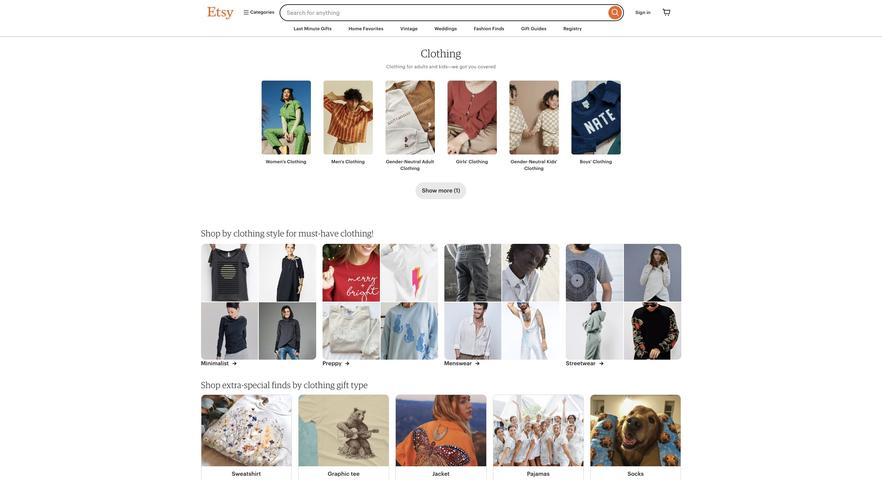 Task type: describe. For each thing, give the bounding box(es) containing it.
upcycled menswear chain jewelry shirt image
[[502, 244, 560, 302]]

fashion finds link
[[469, 23, 510, 35]]

girls' clothing link
[[447, 81, 497, 165]]

clothing!
[[341, 228, 374, 239]]

shop extra-special finds by clothing gift type
[[201, 380, 368, 390]]

mens holographic disco jumpsuit | 13 colors image
[[502, 302, 560, 360]]

men's
[[331, 159, 344, 165]]

women's
[[266, 159, 286, 165]]

show more (1) button
[[416, 182, 466, 199]]

j leg neutral grey washed denim scar stitch trouser / progressive menswear by powha image
[[444, 244, 502, 302]]

leopard sweatshirt trendy crewneck preppy sweatshirt aesthetic clothes oversized crewneck preppy clothes aesthetic crewneck image
[[381, 302, 438, 360]]

favorites
[[363, 26, 384, 31]]

covered
[[478, 64, 496, 69]]

shop by clothing style for must-have clothing!
[[201, 228, 374, 239]]

home
[[349, 26, 362, 31]]

last minute gifts
[[294, 26, 332, 31]]

minimalist
[[201, 360, 230, 367]]

vintage link
[[395, 23, 423, 35]]

vintage
[[400, 26, 418, 31]]

lightning zip up- white zip up- pink and orange- lightning bolt- cute hoodie- loungewear- gift- comfy- custom- lightning set -preppy -sweat image
[[381, 244, 438, 302]]

have
[[321, 228, 339, 239]]

gifts
[[321, 26, 332, 31]]

sweatshirt
[[232, 471, 261, 478]]

jasmine set of two, streetwear, 2 piece set, loungewear, fleece hoodie and joggers, hoodie and sweatpants set, hoodie joggers set,sweatpants image
[[566, 302, 623, 360]]

registry link
[[558, 23, 587, 35]]

extra-
[[222, 380, 244, 390]]

categories
[[249, 10, 274, 15]]

neutral for adult
[[404, 159, 421, 165]]

off-white %100 linen oversize shirt , loose fit, stylish shirt, shirt for men, linen fabric,minimalist,summer style,shirt,christmas,gifts image
[[444, 302, 502, 360]]

casual muted blue top / gift for her/ asymmetrical top/ long sleeved draped blouse/ women asymmetrical top by aryasense/ tdrd14mbu image
[[201, 302, 258, 360]]

boys' clothing link
[[571, 81, 621, 165]]

gift guides
[[521, 26, 547, 31]]

women's clothing link
[[261, 81, 311, 165]]

clothing inside gender-neutral kids' clothing
[[524, 166, 544, 171]]

futuristic hoodie, womens clothing, cyberpunk jacket, wrap jacket, plus size clothing, sci fi hoodie, asymmetrical hoodie,mid century modern image
[[624, 244, 682, 302]]

jacket
[[432, 471, 450, 478]]

adults
[[414, 64, 428, 69]]

fashion
[[474, 26, 491, 31]]

sign in button
[[630, 6, 656, 19]]

kids'
[[547, 159, 557, 165]]

1 horizontal spatial by
[[293, 380, 302, 390]]

got
[[460, 64, 467, 69]]

0 horizontal spatial clothing
[[234, 228, 265, 239]]

graphic
[[328, 471, 350, 478]]

menswear link
[[444, 360, 480, 368]]

minute
[[304, 26, 320, 31]]

personalized mama sweatshirt with kid names on sleeve, mothers day gift, birthday gift for mom, new mom gift, minimalist cool mom sweater image
[[322, 302, 380, 360]]

graphic tee
[[328, 471, 360, 478]]

music lover vinyl record shirt, men's t-shirt, unique handmade clothing gift for him, mens graphic tee, vintage record collector dj gift image
[[566, 244, 623, 302]]

sign
[[636, 10, 645, 15]]

last
[[294, 26, 303, 31]]

weddings
[[435, 26, 457, 31]]

socks
[[628, 471, 644, 478]]



Task type: vqa. For each thing, say whether or not it's contained in the screenshot.
"FROM" to the middle
no



Task type: locate. For each thing, give the bounding box(es) containing it.
1 horizontal spatial clothing
[[304, 380, 335, 390]]

men's clothing link
[[323, 81, 373, 165]]

tee
[[351, 471, 360, 478]]

1 vertical spatial for
[[286, 228, 297, 239]]

boys' clothing
[[580, 159, 612, 165]]

gender- inside gender-neutral kids' clothing
[[511, 159, 529, 165]]

neutral
[[404, 159, 421, 165], [529, 159, 546, 165]]

neutral for kids'
[[529, 159, 546, 165]]

gender-neutral kids' clothing link
[[509, 81, 559, 172]]

gender-neutral kids' clothing
[[511, 159, 557, 171]]

categories button
[[238, 6, 278, 19]]

home favorites
[[349, 26, 384, 31]]

clothing for adults and kids—we got you covered
[[386, 64, 496, 69]]

by
[[222, 228, 232, 239], [293, 380, 302, 390]]

shop for shop by clothing style for must-have clothing!
[[201, 228, 220, 239]]

gift
[[521, 26, 530, 31]]

1 horizontal spatial neutral
[[529, 159, 546, 165]]

minimalist dress for women, fall clothing, cocktail dress, handmade clothing, midi dress, casual dress in deep blue, evening dress image
[[259, 244, 317, 302]]

1 horizontal spatial gender-
[[511, 159, 529, 165]]

shop
[[201, 228, 220, 239], [201, 380, 220, 390]]

pajamas
[[527, 471, 550, 478]]

guides
[[531, 26, 547, 31]]

last minute gifts link
[[288, 23, 337, 35]]

gift
[[337, 380, 349, 390]]

1 shop from the top
[[201, 228, 220, 239]]

girls'
[[456, 159, 468, 165]]

2 neutral from the left
[[529, 159, 546, 165]]

clothing inside 'gender-neutral adult clothing'
[[400, 166, 420, 171]]

finds
[[492, 26, 504, 31]]

2 shop from the top
[[201, 380, 220, 390]]

1 horizontal spatial for
[[407, 64, 413, 69]]

kids—we
[[439, 64, 458, 69]]

0 horizontal spatial neutral
[[404, 159, 421, 165]]

1 vertical spatial shop
[[201, 380, 220, 390]]

clothing left gift
[[304, 380, 335, 390]]

2 gender- from the left
[[511, 159, 529, 165]]

neutral left adult
[[404, 159, 421, 165]]

shop for shop extra-special finds by clothing gift type
[[201, 380, 220, 390]]

gender- left kids'
[[511, 159, 529, 165]]

weddings link
[[429, 23, 462, 35]]

sign in
[[636, 10, 651, 15]]

more
[[438, 187, 453, 194]]

home favorites link
[[343, 23, 389, 35]]

neutral inside gender-neutral kids' clothing
[[529, 159, 546, 165]]

clothing left style
[[234, 228, 265, 239]]

merry + bright custom embroidered gemma sweatshirt | personalized holiday gift | festive christmas crew | unique seasonal apparel image
[[322, 244, 380, 302]]

boys'
[[580, 159, 592, 165]]

show
[[422, 187, 437, 194]]

gender- left adult
[[386, 159, 404, 165]]

banner containing categories
[[195, 0, 688, 21]]

0 vertical spatial for
[[407, 64, 413, 69]]

registry
[[563, 26, 582, 31]]

type
[[351, 380, 368, 390]]

Search for anything text field
[[280, 4, 607, 21]]

preppy link
[[323, 360, 349, 368]]

1 neutral from the left
[[404, 159, 421, 165]]

clothing
[[421, 47, 461, 60], [386, 64, 406, 69], [287, 159, 306, 165], [345, 159, 365, 165], [469, 159, 488, 165], [593, 159, 612, 165], [400, 166, 420, 171], [524, 166, 544, 171]]

1 vertical spatial clothing
[[304, 380, 335, 390]]

gender- for gender-neutral adult clothing
[[386, 159, 404, 165]]

you
[[468, 64, 476, 69]]

fashion finds
[[474, 26, 504, 31]]

finds
[[272, 380, 291, 390]]

gender- inside 'gender-neutral adult clothing'
[[386, 159, 404, 165]]

banner
[[195, 0, 688, 21]]

menu bar
[[195, 21, 688, 37]]

None search field
[[280, 4, 624, 21]]

in
[[647, 10, 651, 15]]

gender-neutral adult clothing
[[386, 159, 434, 171]]

preppy
[[323, 360, 343, 367]]

menswear
[[444, 360, 473, 367]]

streetwear link
[[566, 360, 603, 368]]

0 horizontal spatial gender-
[[386, 159, 404, 165]]

1 gender- from the left
[[386, 159, 404, 165]]

minimalist rising sun shirt modern bauhaus inspired graphic tee, handmade clothing gift, striped geometric t-shirt image
[[201, 244, 258, 302]]

gender- for gender-neutral kids' clothing
[[511, 159, 529, 165]]

neutral left kids'
[[529, 159, 546, 165]]

men's clothing
[[331, 159, 365, 165]]

minimalist link
[[201, 360, 237, 368]]

gender-
[[386, 159, 404, 165], [511, 159, 529, 165]]

must-
[[299, 228, 321, 239]]

and
[[429, 64, 438, 69]]

1 vertical spatial by
[[293, 380, 302, 390]]

for left 'adults'
[[407, 64, 413, 69]]

adult
[[422, 159, 434, 165]]

none search field inside banner
[[280, 4, 624, 21]]

special
[[244, 380, 270, 390]]

girls' clothing
[[456, 159, 488, 165]]

menu bar containing last minute gifts
[[195, 21, 688, 37]]

(1)
[[454, 187, 460, 194]]

clothing
[[234, 228, 265, 239], [304, 380, 335, 390]]

for
[[407, 64, 413, 69], [286, 228, 297, 239]]

sweaters for women, asymmetric hoodie, wrap jacket, sweater for women, cyberpunk clothing, futuristic clothing,women hooded jacket,plus size image
[[259, 302, 317, 360]]

0 vertical spatial clothing
[[234, 228, 265, 239]]

show more (1)
[[422, 187, 460, 194]]

0 vertical spatial shop
[[201, 228, 220, 239]]

style
[[266, 228, 284, 239]]

women's clothing
[[266, 159, 306, 165]]

streetwear
[[566, 360, 597, 367]]

0 vertical spatial by
[[222, 228, 232, 239]]

0 horizontal spatial for
[[286, 228, 297, 239]]

for right style
[[286, 228, 297, 239]]

neutral inside 'gender-neutral adult clothing'
[[404, 159, 421, 165]]

gender-neutral adult clothing link
[[385, 81, 435, 172]]

gift guides link
[[516, 23, 552, 35]]

vg street special design embossed sleeves detail streetwear long sleeve oversize sweatshirt image
[[624, 302, 682, 360]]

0 horizontal spatial by
[[222, 228, 232, 239]]



